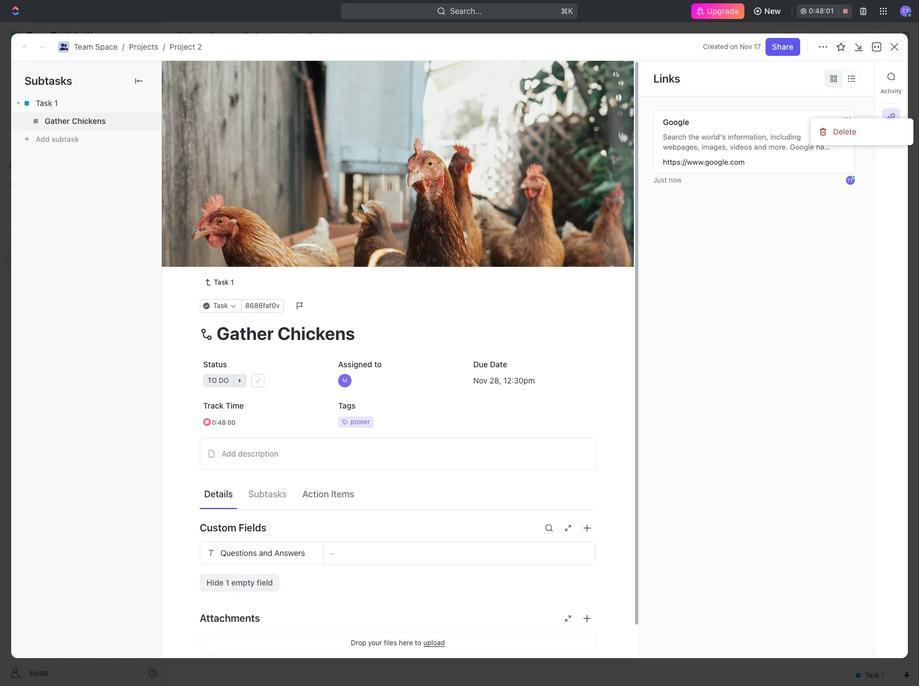 Task type: vqa. For each thing, say whether or not it's contained in the screenshot.
team corresponding to Team Space / Projects / Project 2
yes



Task type: locate. For each thing, give the bounding box(es) containing it.
team space
[[188, 31, 232, 40]]

upload
[[424, 639, 445, 647]]

1 horizontal spatial subtasks
[[249, 489, 287, 499]]

1 horizontal spatial user group image
[[59, 44, 68, 50]]

task 1 link down to do
[[200, 276, 238, 289]]

invite
[[29, 668, 48, 678]]

0 horizontal spatial project 2
[[194, 66, 260, 85]]

add task button down calendar link
[[287, 155, 334, 169]]

details button
[[200, 484, 237, 504]]

details
[[204, 489, 233, 499]]

1 horizontal spatial to
[[375, 359, 382, 369]]

1 horizontal spatial task 1 link
[[200, 276, 238, 289]]

task 1
[[36, 98, 58, 108], [225, 194, 248, 204], [214, 278, 234, 286]]

1 vertical spatial subtasks
[[249, 489, 287, 499]]

created on nov 17
[[704, 42, 762, 51]]

add task for bottommost add task button
[[225, 233, 258, 242]]

user group image
[[59, 44, 68, 50], [11, 219, 20, 226]]

0 horizontal spatial add task
[[225, 233, 258, 242]]

1 vertical spatial projects
[[129, 42, 158, 51]]

assignees
[[465, 131, 499, 139]]

user group image up home link
[[59, 44, 68, 50]]

to right assigned
[[375, 359, 382, 369]]

0 vertical spatial team
[[188, 31, 207, 40]]

1 horizontal spatial hide
[[580, 131, 595, 139]]

1 button right "task 2"
[[251, 213, 267, 224]]

progress
[[216, 157, 252, 166]]

0 vertical spatial user group image
[[59, 44, 68, 50]]

task 1 link up "chickens"
[[11, 94, 161, 112]]

projects link
[[241, 29, 287, 42], [129, 42, 158, 51]]

hide inside button
[[580, 131, 595, 139]]

add description
[[222, 449, 279, 458]]

board link
[[206, 100, 230, 116]]

0 vertical spatial 1 button
[[250, 193, 266, 204]]

2 vertical spatial add task button
[[220, 231, 263, 245]]

1 button down the progress
[[250, 193, 266, 204]]

0 vertical spatial add task
[[839, 71, 873, 81]]

0 horizontal spatial space
[[95, 42, 118, 51]]

2 vertical spatial project
[[194, 66, 244, 85]]

add task
[[839, 71, 873, 81], [300, 157, 330, 166], [225, 233, 258, 242]]

17
[[755, 42, 762, 51]]

1 vertical spatial 1 button
[[251, 213, 267, 224]]

0 vertical spatial project
[[308, 31, 334, 40]]

user group image inside tree
[[11, 219, 20, 226]]

upgrade
[[707, 6, 739, 16]]

2 vertical spatial hide
[[207, 578, 224, 587]]

task 1 down do
[[214, 278, 234, 286]]

0 horizontal spatial projects
[[129, 42, 158, 51]]

1 vertical spatial share
[[773, 42, 794, 51]]

add left description
[[222, 449, 236, 458]]

2 vertical spatial add task
[[225, 233, 258, 242]]

add inside button
[[222, 449, 236, 458]]

0 horizontal spatial team
[[74, 42, 93, 51]]

team right user group icon
[[188, 31, 207, 40]]

add description button
[[204, 445, 593, 463]]

in progress
[[207, 157, 252, 166]]

1 horizontal spatial project 2
[[308, 31, 341, 40]]

0 vertical spatial project 2
[[308, 31, 341, 40]]

1 inside custom fields element
[[226, 578, 229, 587]]

tree
[[4, 194, 162, 345]]

/
[[237, 31, 239, 40], [290, 31, 292, 40], [122, 42, 125, 51], [163, 42, 165, 51]]

subtasks up fields
[[249, 489, 287, 499]]

1 horizontal spatial projects link
[[241, 29, 287, 42]]

team space / projects / project 2
[[74, 42, 202, 51]]

subtasks down 'home'
[[25, 74, 72, 87]]

user group image down spaces
[[11, 219, 20, 226]]

0 horizontal spatial subtasks
[[25, 74, 72, 87]]

search...
[[451, 6, 483, 16]]

2 vertical spatial to
[[415, 639, 422, 647]]

add up customize
[[839, 71, 854, 81]]

1 vertical spatial user group image
[[11, 219, 20, 226]]

0 horizontal spatial to
[[207, 264, 217, 273]]

gantt
[[379, 103, 400, 113]]

add task down "task 2"
[[225, 233, 258, 242]]

upgrade link
[[692, 3, 745, 19]]

0 vertical spatial space
[[209, 31, 232, 40]]

share button
[[779, 27, 813, 45], [766, 38, 801, 56]]

2 horizontal spatial hide
[[788, 103, 805, 113]]

task 1 link
[[11, 94, 161, 112], [200, 276, 238, 289]]

1 button
[[250, 193, 266, 204], [251, 213, 267, 224]]

share right 17
[[773, 42, 794, 51]]

1 horizontal spatial space
[[209, 31, 232, 40]]

in
[[207, 157, 214, 166]]

task 1 up "task 2"
[[225, 194, 248, 204]]

1 vertical spatial hide
[[580, 131, 595, 139]]

tt
[[848, 178, 854, 183]]

task
[[856, 71, 873, 81], [36, 98, 52, 108], [315, 157, 330, 166], [225, 194, 242, 204], [225, 214, 242, 223], [242, 233, 258, 242], [214, 278, 229, 286]]

docs
[[27, 96, 45, 106]]

share button down new
[[779, 27, 813, 45]]

https://www.google.com
[[663, 157, 745, 166]]

items
[[331, 489, 354, 499]]

1 horizontal spatial team
[[188, 31, 207, 40]]

0 horizontal spatial hide
[[207, 578, 224, 587]]

new button
[[749, 2, 788, 20]]

0:48:01
[[809, 7, 834, 15]]

upload button
[[424, 639, 445, 647]]

0 horizontal spatial user group image
[[11, 219, 20, 226]]

0 vertical spatial subtasks
[[25, 74, 72, 87]]

project 2 link
[[294, 29, 344, 42], [170, 42, 202, 51]]

space up home link
[[95, 42, 118, 51]]

to left do
[[207, 264, 217, 273]]

1
[[54, 98, 58, 108], [244, 194, 248, 204], [261, 194, 264, 203], [262, 214, 265, 222], [231, 278, 234, 286], [226, 578, 229, 587]]

1 vertical spatial project 2
[[194, 66, 260, 85]]

to
[[207, 264, 217, 273], [375, 359, 382, 369], [415, 639, 422, 647]]

projects
[[255, 31, 285, 40], [129, 42, 158, 51]]

share down new button
[[785, 31, 807, 40]]

action
[[303, 489, 329, 499]]

created
[[704, 42, 729, 51]]

Edit task name text field
[[200, 323, 596, 344]]

project 2
[[308, 31, 341, 40], [194, 66, 260, 85]]

2 horizontal spatial add task
[[839, 71, 873, 81]]

2 horizontal spatial to
[[415, 639, 422, 647]]

space
[[209, 31, 232, 40], [95, 42, 118, 51]]

1 horizontal spatial add task button
[[287, 155, 334, 169]]

chickens
[[72, 116, 106, 126]]

answers
[[275, 548, 305, 558]]

gather
[[45, 116, 70, 126]]

team space link
[[174, 29, 234, 42], [74, 42, 118, 51]]

0 vertical spatial add task button
[[832, 68, 880, 85]]

add task button up customize
[[832, 68, 880, 85]]

add
[[839, 71, 854, 81], [300, 157, 313, 166], [225, 233, 239, 242], [222, 449, 236, 458]]

team for team space / projects / project 2
[[74, 42, 93, 51]]

0 horizontal spatial add task button
[[220, 231, 263, 245]]

1 vertical spatial add task
[[300, 157, 330, 166]]

add task up customize
[[839, 71, 873, 81]]

favorites
[[9, 162, 38, 170]]

add task down calendar
[[300, 157, 330, 166]]

0 vertical spatial hide
[[788, 103, 805, 113]]

hide inside dropdown button
[[788, 103, 805, 113]]

team up home link
[[74, 42, 93, 51]]

dashboards link
[[4, 111, 162, 129]]

gantt link
[[377, 100, 400, 116]]

custom fields element
[[200, 542, 596, 592]]

space right user group icon
[[209, 31, 232, 40]]

track
[[203, 401, 224, 410]]

0 horizontal spatial project 2 link
[[170, 42, 202, 51]]

1 vertical spatial task 1 link
[[200, 276, 238, 289]]

action items
[[303, 489, 354, 499]]

0 vertical spatial to
[[207, 264, 217, 273]]

1 horizontal spatial projects
[[255, 31, 285, 40]]

add task button down "task 2"
[[220, 231, 263, 245]]

sidebar navigation
[[0, 22, 167, 686]]

1 vertical spatial space
[[95, 42, 118, 51]]

task 1 up dashboards
[[36, 98, 58, 108]]

drop your files here to upload
[[351, 639, 445, 647]]

1 horizontal spatial project 2 link
[[294, 29, 344, 42]]

table link
[[337, 100, 359, 116]]

links
[[654, 72, 681, 85]]

customize button
[[810, 100, 867, 116]]

0 vertical spatial task 1
[[36, 98, 58, 108]]

your
[[368, 639, 382, 647]]

0 horizontal spatial task 1 link
[[11, 94, 161, 112]]

tags
[[338, 401, 356, 410]]

team
[[188, 31, 207, 40], [74, 42, 93, 51]]

hide button
[[575, 128, 599, 142]]

on
[[731, 42, 738, 51]]

to right here in the bottom of the page
[[415, 639, 422, 647]]

search
[[743, 103, 769, 113]]

1 vertical spatial team
[[74, 42, 93, 51]]



Task type: describe. For each thing, give the bounding box(es) containing it.
and
[[259, 548, 273, 558]]

questions and answers
[[221, 548, 305, 558]]

8686faf0v
[[245, 301, 280, 310]]

hide 1 empty field
[[207, 578, 273, 587]]

hide button
[[774, 100, 808, 116]]

2 horizontal spatial add task button
[[832, 68, 880, 85]]

assigned
[[338, 359, 373, 369]]

here
[[399, 639, 413, 647]]

automations
[[824, 31, 871, 40]]

subtasks inside button
[[249, 489, 287, 499]]

task 2
[[225, 214, 249, 223]]

gather chickens link
[[11, 112, 161, 130]]

spaces
[[9, 181, 33, 189]]

inbox
[[27, 77, 46, 87]]

1 button for 2
[[251, 213, 267, 224]]

1 button for 1
[[250, 193, 266, 204]]

customize
[[825, 103, 864, 113]]

home
[[27, 58, 48, 68]]

track time
[[203, 401, 244, 410]]

just
[[654, 176, 667, 184]]

task sidebar navigation tab list
[[880, 68, 904, 151]]

calendar link
[[283, 100, 318, 116]]

custom
[[200, 522, 237, 534]]

field
[[257, 578, 273, 587]]

due date
[[474, 359, 508, 369]]

fields
[[239, 522, 267, 534]]

board
[[208, 103, 230, 113]]

add task for add task button to the right
[[839, 71, 873, 81]]

1 vertical spatial task 1
[[225, 194, 248, 204]]

1 vertical spatial to
[[375, 359, 382, 369]]

search button
[[728, 100, 772, 116]]

questions
[[221, 548, 257, 558]]

activity
[[881, 88, 903, 94]]

share button right 17
[[766, 38, 801, 56]]

custom fields button
[[200, 515, 596, 542]]

status
[[203, 359, 227, 369]]

tree inside sidebar navigation
[[4, 194, 162, 345]]

delete button
[[816, 123, 910, 141]]

due
[[474, 359, 488, 369]]

nov
[[740, 42, 753, 51]]

new
[[765, 6, 781, 16]]

action items button
[[298, 484, 359, 504]]

list
[[251, 103, 264, 113]]

0 vertical spatial share
[[785, 31, 807, 40]]

gather chickens
[[45, 116, 106, 126]]

home link
[[4, 54, 162, 72]]

0 horizontal spatial projects link
[[129, 42, 158, 51]]

dashboards
[[27, 115, 70, 125]]

list link
[[249, 100, 264, 116]]

attachments button
[[200, 605, 596, 632]]

date
[[490, 359, 508, 369]]

files
[[384, 639, 397, 647]]

empty
[[232, 578, 255, 587]]

1 horizontal spatial team space link
[[174, 29, 234, 42]]

0 vertical spatial projects
[[255, 31, 285, 40]]

add down calendar link
[[300, 157, 313, 166]]

just now
[[654, 176, 682, 184]]

1 vertical spatial project
[[170, 42, 195, 51]]

0:48:01 button
[[798, 4, 853, 18]]

to inside drop your files here to upload
[[415, 639, 422, 647]]

drop
[[351, 639, 367, 647]]

to do
[[207, 264, 228, 273]]

1 vertical spatial add task button
[[287, 155, 334, 169]]

0 horizontal spatial team space link
[[74, 42, 118, 51]]

Search tasks... text field
[[781, 127, 892, 144]]

calendar
[[285, 103, 318, 113]]

2 vertical spatial task 1
[[214, 278, 234, 286]]

hide inside custom fields element
[[207, 578, 224, 587]]

team for team space
[[188, 31, 207, 40]]

⌘k
[[562, 6, 574, 16]]

assigned to
[[338, 359, 382, 369]]

add down "task 2"
[[225, 233, 239, 242]]

8686faf0v button
[[241, 299, 284, 313]]

1 horizontal spatial add task
[[300, 157, 330, 166]]

google
[[663, 117, 690, 127]]

docs link
[[4, 92, 162, 110]]

time
[[226, 401, 244, 410]]

subtasks button
[[244, 484, 291, 504]]

space for team space / projects / project 2
[[95, 42, 118, 51]]

do
[[218, 264, 228, 273]]

favorites button
[[4, 160, 43, 173]]

delete
[[834, 127, 857, 136]]

custom fields
[[200, 522, 267, 534]]

0 vertical spatial task 1 link
[[11, 94, 161, 112]]

attachments
[[200, 613, 260, 624]]

space for team space
[[209, 31, 232, 40]]

task sidebar content section
[[640, 61, 875, 658]]

now
[[669, 176, 682, 184]]

assignees button
[[451, 128, 504, 142]]

description
[[238, 449, 279, 458]]

inbox link
[[4, 73, 162, 91]]

automations button
[[818, 27, 876, 44]]

user group image
[[177, 33, 184, 39]]



